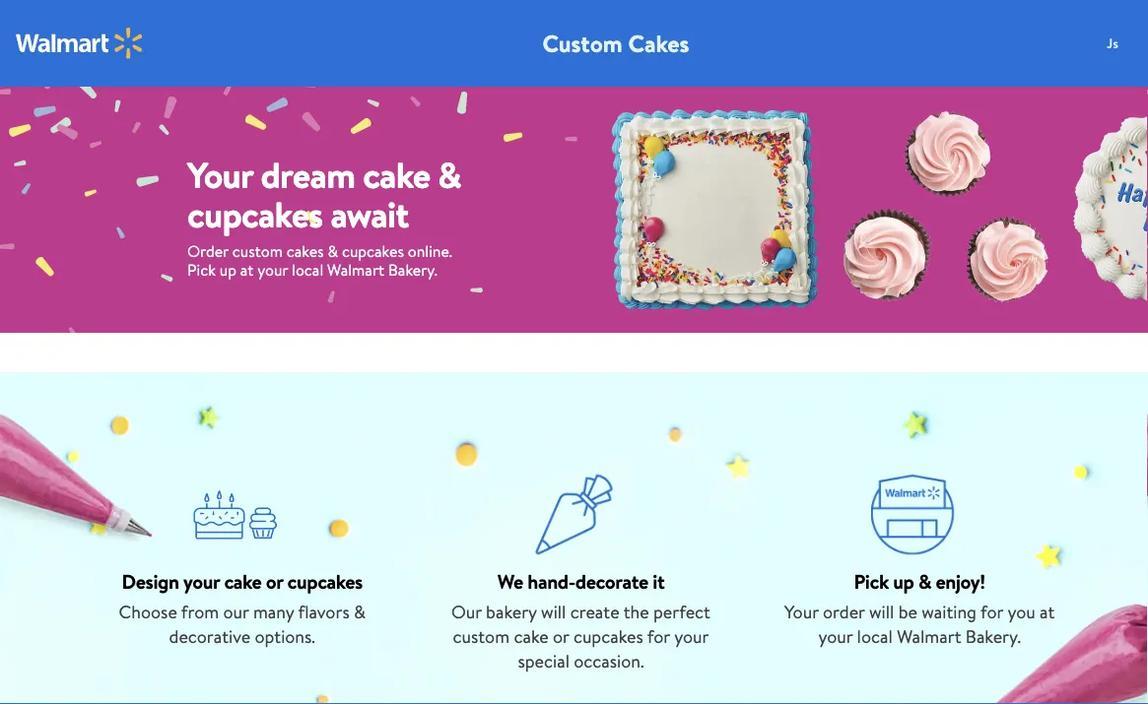 Task type: vqa. For each thing, say whether or not it's contained in the screenshot.
custom inside the We hand-decorate it Our bakery will create the perfect custom cake or cupcakes for your special occasion.
yes



Task type: locate. For each thing, give the bounding box(es) containing it.
your
[[187, 150, 253, 200], [785, 600, 819, 625]]

cupcakes inside 'we hand-decorate it our bakery will create the perfect custom cake or cupcakes for your special occasion.'
[[573, 625, 643, 649]]

will inside the pick up & enjoy! your order will be waiting for you at your local walmart bakery.
[[869, 600, 894, 625]]

will for hand-
[[541, 600, 566, 625]]

1 vertical spatial bakery.
[[966, 625, 1021, 649]]

1 horizontal spatial local
[[857, 625, 893, 649]]

1 horizontal spatial cake
[[363, 150, 430, 200]]

cake up the online.
[[363, 150, 430, 200]]

bakery. down you
[[966, 625, 1021, 649]]

1 vertical spatial walmart
[[897, 625, 961, 649]]

special
[[518, 650, 570, 674]]

your inside the your dream cake & cupcakes await order custom cakes & cupcakes online. pick up at your local walmart bakery.
[[257, 259, 288, 281]]

0 vertical spatial up
[[220, 259, 236, 281]]

bakery.
[[388, 259, 438, 281], [966, 625, 1021, 649]]

cake
[[363, 150, 430, 200], [224, 568, 261, 596], [514, 625, 549, 649]]

0 vertical spatial local
[[292, 259, 323, 281]]

1 vertical spatial or
[[553, 625, 569, 649]]

at right you
[[1040, 600, 1055, 625]]

1 horizontal spatial custom
[[453, 625, 510, 649]]

0 horizontal spatial for
[[647, 625, 670, 649]]

up left cakes
[[220, 259, 236, 281]]

0 vertical spatial pick
[[187, 259, 216, 281]]

or
[[266, 568, 283, 596], [553, 625, 569, 649]]

1 vertical spatial your
[[785, 600, 819, 625]]

0 horizontal spatial up
[[220, 259, 236, 281]]

0 vertical spatial or
[[266, 568, 283, 596]]

0 horizontal spatial custom
[[232, 240, 283, 262]]

pick inside the pick up & enjoy! your order will be waiting for you at your local walmart bakery.
[[854, 568, 889, 596]]

cake up special
[[514, 625, 549, 649]]

1 horizontal spatial for
[[981, 600, 1003, 625]]

cupcakes
[[187, 190, 323, 239], [342, 240, 404, 262], [287, 568, 363, 596], [573, 625, 643, 649]]

we hand-decorate it our bakery will create the perfect custom cake or cupcakes for your special occasion.
[[451, 568, 710, 674]]

at inside the pick up & enjoy! your order will be waiting for you at your local walmart bakery.
[[1040, 600, 1055, 625]]

will left be
[[869, 600, 894, 625]]

1 horizontal spatial or
[[553, 625, 569, 649]]

& up the online.
[[438, 150, 461, 200]]

0 horizontal spatial at
[[240, 259, 254, 281]]

0 vertical spatial walmart
[[327, 259, 384, 281]]

enjoy!
[[936, 568, 985, 596]]

your inside the pick up & enjoy! your order will be waiting for you at your local walmart bakery.
[[785, 600, 819, 625]]

1 vertical spatial local
[[857, 625, 893, 649]]

& right flavors
[[354, 600, 366, 625]]

pick
[[187, 259, 216, 281], [854, 568, 889, 596]]

cake inside the your dream cake & cupcakes await order custom cakes & cupcakes online. pick up at your local walmart bakery.
[[363, 150, 430, 200]]

1 horizontal spatial will
[[869, 600, 894, 625]]

will inside 'we hand-decorate it our bakery will create the perfect custom cake or cupcakes for your special occasion.'
[[541, 600, 566, 625]]

for inside 'we hand-decorate it our bakery will create the perfect custom cake or cupcakes for your special occasion.'
[[647, 625, 670, 649]]

walmart
[[327, 259, 384, 281], [897, 625, 961, 649]]

1 horizontal spatial pick
[[854, 568, 889, 596]]

flavors
[[298, 600, 350, 625]]

0 horizontal spatial local
[[292, 259, 323, 281]]

your up order at the top left of the page
[[187, 150, 253, 200]]

1 will from the left
[[541, 600, 566, 625]]

your left order
[[785, 600, 819, 625]]

or up special
[[553, 625, 569, 649]]

2 vertical spatial cake
[[514, 625, 549, 649]]

we
[[497, 568, 523, 596]]

walmart right cakes
[[327, 259, 384, 281]]

perfect
[[653, 600, 710, 625]]

1 horizontal spatial bakery.
[[966, 625, 1021, 649]]

1 vertical spatial custom
[[453, 625, 510, 649]]

order
[[187, 240, 229, 262]]

custom down our
[[453, 625, 510, 649]]

hand-
[[527, 568, 575, 596]]

&
[[438, 150, 461, 200], [328, 240, 338, 262], [918, 568, 931, 596], [354, 600, 366, 625]]

waiting
[[922, 600, 977, 625]]

cupcakes up flavors
[[287, 568, 363, 596]]

local down the "dream" in the top left of the page
[[292, 259, 323, 281]]

1 horizontal spatial your
[[785, 600, 819, 625]]

0 vertical spatial custom
[[232, 240, 283, 262]]

2 horizontal spatial cake
[[514, 625, 549, 649]]

you
[[1008, 600, 1036, 625]]

your
[[257, 259, 288, 281], [183, 568, 220, 596], [674, 625, 709, 649], [818, 625, 853, 649]]

0 vertical spatial your
[[187, 150, 253, 200]]

your right order at the top left of the page
[[257, 259, 288, 281]]

be
[[898, 600, 917, 625]]

cake inside design your cake or cupcakes choose from our many flavors & decorative options.
[[224, 568, 261, 596]]

0 vertical spatial bakery.
[[388, 259, 438, 281]]

0 vertical spatial cake
[[363, 150, 430, 200]]

pick up & enjoy! your order will be waiting for you at your local walmart bakery.
[[785, 568, 1055, 649]]

0 horizontal spatial your
[[187, 150, 253, 200]]

cupcakes up occasion.
[[573, 625, 643, 649]]

custom left cakes
[[232, 240, 283, 262]]

your inside the your dream cake & cupcakes await order custom cakes & cupcakes online. pick up at your local walmart bakery.
[[187, 150, 253, 200]]

will
[[541, 600, 566, 625], [869, 600, 894, 625]]

1 vertical spatial cake
[[224, 568, 261, 596]]

0 vertical spatial at
[[240, 259, 254, 281]]

local down order
[[857, 625, 893, 649]]

cakes
[[628, 27, 689, 60]]

for
[[981, 600, 1003, 625], [647, 625, 670, 649]]

options.
[[255, 625, 315, 649]]

0 horizontal spatial or
[[266, 568, 283, 596]]

up up be
[[893, 568, 914, 596]]

your dream cake & cupcakes await order custom cakes & cupcakes online. pick up at your local walmart bakery.
[[187, 150, 461, 281]]

1 horizontal spatial at
[[1040, 600, 1055, 625]]

0 horizontal spatial bakery.
[[388, 259, 438, 281]]

0 horizontal spatial pick
[[187, 259, 216, 281]]

1 horizontal spatial walmart
[[897, 625, 961, 649]]

cake up our
[[224, 568, 261, 596]]

at
[[240, 259, 254, 281], [1040, 600, 1055, 625]]

bakery. down await
[[388, 259, 438, 281]]

cupcakes up order at the top left of the page
[[187, 190, 323, 239]]

cake inside 'we hand-decorate it our bakery will create the perfect custom cake or cupcakes for your special occasion.'
[[514, 625, 549, 649]]

order
[[823, 600, 865, 625]]

1 horizontal spatial up
[[893, 568, 914, 596]]

local inside the pick up & enjoy! your order will be waiting for you at your local walmart bakery.
[[857, 625, 893, 649]]

custom
[[543, 27, 622, 60]]

0 horizontal spatial will
[[541, 600, 566, 625]]

at inside the your dream cake & cupcakes await order custom cakes & cupcakes online. pick up at your local walmart bakery.
[[240, 259, 254, 281]]

at right order at the top left of the page
[[240, 259, 254, 281]]

2 will from the left
[[869, 600, 894, 625]]

0 horizontal spatial walmart
[[327, 259, 384, 281]]

1 vertical spatial up
[[893, 568, 914, 596]]

will down hand-
[[541, 600, 566, 625]]

your up from at bottom left
[[183, 568, 220, 596]]

1 vertical spatial pick
[[854, 568, 889, 596]]

decorate
[[575, 568, 648, 596]]

or inside 'we hand-decorate it our bakery will create the perfect custom cake or cupcakes for your special occasion.'
[[553, 625, 569, 649]]

for left you
[[981, 600, 1003, 625]]

your down perfect
[[674, 625, 709, 649]]

walmart down waiting at bottom right
[[897, 625, 961, 649]]

& right cakes
[[328, 240, 338, 262]]

1 vertical spatial at
[[1040, 600, 1055, 625]]

for inside the pick up & enjoy! your order will be waiting for you at your local walmart bakery.
[[981, 600, 1003, 625]]

& left the enjoy!
[[918, 568, 931, 596]]

your down order
[[818, 625, 853, 649]]

or up many
[[266, 568, 283, 596]]

cupcakes inside design your cake or cupcakes choose from our many flavors & decorative options.
[[287, 568, 363, 596]]

custom
[[232, 240, 283, 262], [453, 625, 510, 649]]

local
[[292, 259, 323, 281], [857, 625, 893, 649]]

for down the
[[647, 625, 670, 649]]

decorative
[[169, 625, 250, 649]]

0 horizontal spatial cake
[[224, 568, 261, 596]]

up
[[220, 259, 236, 281], [893, 568, 914, 596]]

your inside design your cake or cupcakes choose from our many flavors & decorative options.
[[183, 568, 220, 596]]



Task type: describe. For each thing, give the bounding box(es) containing it.
cake for your
[[224, 568, 261, 596]]

occasion.
[[574, 650, 644, 674]]

online.
[[408, 240, 452, 262]]

the
[[623, 600, 649, 625]]

walmart inside the your dream cake & cupcakes await order custom cakes & cupcakes online. pick up at your local walmart bakery.
[[327, 259, 384, 281]]

back to walmart.com image
[[16, 28, 144, 59]]

custom inside the your dream cake & cupcakes await order custom cakes & cupcakes online. pick up at your local walmart bakery.
[[232, 240, 283, 262]]

bakery
[[486, 600, 537, 625]]

your inside the pick up & enjoy! your order will be waiting for you at your local walmart bakery.
[[818, 625, 853, 649]]

will for up
[[869, 600, 894, 625]]

cake for dream
[[363, 150, 430, 200]]

our
[[451, 600, 482, 625]]

choose
[[119, 600, 177, 625]]

await
[[331, 190, 409, 239]]

walmart inside the pick up & enjoy! your order will be waiting for you at your local walmart bakery.
[[897, 625, 961, 649]]

up inside the your dream cake & cupcakes await order custom cakes & cupcakes online. pick up at your local walmart bakery.
[[220, 259, 236, 281]]

or inside design your cake or cupcakes choose from our many flavors & decorative options.
[[266, 568, 283, 596]]

our
[[223, 600, 249, 625]]

design
[[122, 568, 179, 596]]

bakery. inside the your dream cake & cupcakes await order custom cakes & cupcakes online. pick up at your local walmart bakery.
[[388, 259, 438, 281]]

local inside the your dream cake & cupcakes await order custom cakes & cupcakes online. pick up at your local walmart bakery.
[[292, 259, 323, 281]]

& inside the pick up & enjoy! your order will be waiting for you at your local walmart bakery.
[[918, 568, 931, 596]]

up inside the pick up & enjoy! your order will be waiting for you at your local walmart bakery.
[[893, 568, 914, 596]]

from
[[181, 600, 219, 625]]

cakes
[[287, 240, 324, 262]]

dream
[[261, 150, 355, 200]]

bakery. inside the pick up & enjoy! your order will be waiting for you at your local walmart bakery.
[[966, 625, 1021, 649]]

create
[[570, 600, 619, 625]]

js
[[1107, 33, 1118, 53]]

many
[[253, 600, 294, 625]]

custom inside 'we hand-decorate it our bakery will create the perfect custom cake or cupcakes for your special occasion.'
[[453, 625, 510, 649]]

custom cakes
[[543, 27, 689, 60]]

your inside 'we hand-decorate it our bakery will create the perfect custom cake or cupcakes for your special occasion.'
[[674, 625, 709, 649]]

design your cake or cupcakes choose from our many flavors & decorative options.
[[119, 568, 366, 649]]

cupcakes down await
[[342, 240, 404, 262]]

pick inside the your dream cake & cupcakes await order custom cakes & cupcakes online. pick up at your local walmart bakery.
[[187, 259, 216, 281]]

it
[[653, 568, 665, 596]]

& inside design your cake or cupcakes choose from our many flavors & decorative options.
[[354, 600, 366, 625]]

js button
[[1093, 24, 1148, 63]]



